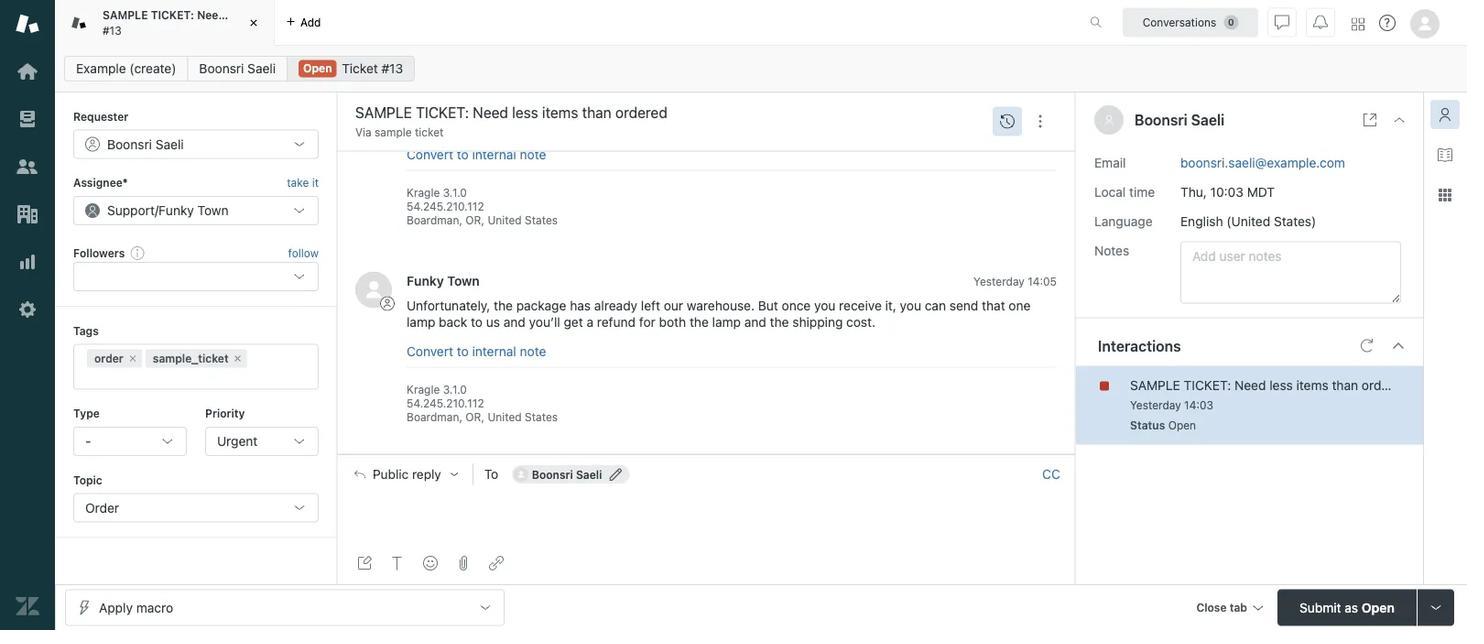 Task type: describe. For each thing, give the bounding box(es) containing it.
close tab button
[[1188, 589, 1270, 629]]

1 54.245.210.112 from the top
[[407, 200, 484, 213]]

10:03
[[1210, 184, 1244, 199]]

time
[[1129, 184, 1155, 199]]

sample ticket: need less items than ordered #13
[[103, 9, 355, 37]]

2 vertical spatial to
[[457, 344, 469, 359]]

edit user image
[[609, 468, 622, 481]]

sample ticket: need less items than ordered yesterday 14:03 status open
[[1130, 377, 1408, 432]]

2 lamp from the left
[[712, 315, 741, 330]]

conversationlabel log
[[337, 77, 1075, 454]]

boonsri right user image on the top right
[[1135, 111, 1188, 129]]

boonsri saeli right user image on the top right
[[1135, 111, 1225, 129]]

yesterday 14:05
[[974, 275, 1057, 288]]

user image
[[1105, 116, 1113, 125]]

to
[[484, 467, 498, 482]]

items for sample ticket: need less items than ordered #13
[[253, 9, 283, 22]]

1 lamp from the left
[[407, 315, 435, 330]]

english (united states)
[[1181, 213, 1316, 229]]

2 or, from the top
[[466, 411, 485, 424]]

ticket: for sample ticket: need less items than ordered #13
[[151, 9, 194, 22]]

boonsri saeli link
[[187, 56, 288, 82]]

back
[[439, 315, 467, 330]]

2 united from the top
[[488, 411, 522, 424]]

boonsri saeli right boonsri.saeli@example.com image
[[532, 468, 602, 481]]

conversations button
[[1123, 8, 1258, 37]]

2 3.1.0 from the top
[[443, 383, 467, 396]]

apply macro
[[99, 600, 173, 615]]

less for sample ticket: need less items than ordered yesterday 14:03 status open
[[1270, 377, 1293, 392]]

it,
[[885, 299, 897, 314]]

2 convert to internal note button from the top
[[407, 343, 546, 360]]

funky town link
[[407, 273, 480, 289]]

#13 inside secondary element
[[381, 61, 403, 76]]

apply
[[99, 600, 133, 615]]

that
[[982, 299, 1005, 314]]

sample
[[375, 126, 412, 139]]

tags
[[73, 324, 99, 337]]

draft mode image
[[357, 556, 372, 571]]

note for second convert to internal note button from the top
[[520, 344, 546, 359]]

urgent button
[[205, 427, 319, 456]]

support
[[107, 203, 155, 218]]

thu,
[[1181, 184, 1207, 199]]

ticket
[[415, 126, 444, 139]]

boonsri saeli inside requester element
[[107, 136, 184, 151]]

open inside secondary element
[[303, 62, 332, 75]]

once
[[782, 299, 811, 314]]

refund
[[597, 315, 636, 330]]

add link (cmd k) image
[[489, 556, 504, 571]]

assignee*
[[73, 176, 128, 189]]

1 kragle 3.1.0 54.245.210.112 boardman, or, united states from the top
[[407, 186, 558, 227]]

close tab
[[1196, 601, 1247, 614]]

button displays agent's chat status as invisible. image
[[1275, 15, 1290, 30]]

example (create)
[[76, 61, 176, 76]]

internal for second convert to internal note button from the top
[[472, 344, 516, 359]]

2 kragle from the top
[[407, 383, 440, 396]]

ordered for sample ticket: need less items than ordered #13
[[313, 9, 355, 22]]

notifications image
[[1313, 15, 1328, 30]]

submit
[[1300, 600, 1341, 615]]

states)
[[1274, 213, 1316, 229]]

saeli inside secondary element
[[247, 61, 276, 76]]

1 convert to internal note button from the top
[[407, 146, 546, 163]]

reply
[[412, 467, 441, 482]]

take
[[287, 176, 309, 189]]

you'll
[[529, 315, 560, 330]]

public reply button
[[338, 455, 472, 494]]

tabs tab list
[[55, 0, 1071, 46]]

2 boardman, from the top
[[407, 411, 462, 424]]

ticket: for sample ticket: need less items than ordered yesterday 14:03 status open
[[1184, 377, 1231, 392]]

notes
[[1094, 243, 1129, 258]]

secondary element
[[55, 50, 1467, 87]]

boonsri saeli inside secondary element
[[199, 61, 276, 76]]

2 and from the left
[[744, 315, 766, 330]]

boonsri.saeli@example.com
[[1181, 155, 1345, 170]]

as
[[1345, 600, 1358, 615]]

convert to internal note for first convert to internal note button from the top of the conversationlabel log
[[407, 147, 546, 162]]

unfortunately,
[[407, 299, 490, 314]]

both
[[659, 315, 686, 330]]

sample_ticket
[[153, 352, 229, 365]]

note for first convert to internal note button from the top of the conversationlabel log
[[520, 147, 546, 162]]

followers
[[73, 246, 125, 259]]

saeli left edit user image
[[576, 468, 602, 481]]

14:03
[[1184, 399, 1214, 412]]

topic element
[[73, 493, 319, 522]]

close
[[1196, 601, 1227, 614]]

apps image
[[1438, 188, 1453, 202]]

remove image for sample_ticket
[[232, 353, 243, 364]]

sample for sample ticket: need less items than ordered yesterday 14:03 status open
[[1130, 377, 1180, 392]]

zendesk products image
[[1352, 18, 1365, 31]]

our
[[664, 299, 683, 314]]

insert emojis image
[[423, 556, 438, 571]]

knowledge image
[[1438, 147, 1453, 162]]

saeli inside requester element
[[155, 136, 184, 151]]

(united
[[1227, 213, 1270, 229]]

view more details image
[[1363, 113, 1377, 127]]

us
[[486, 315, 500, 330]]

- button
[[73, 427, 187, 456]]

macro
[[136, 600, 173, 615]]

need for sample ticket: need less items than ordered #13
[[197, 9, 225, 22]]

local
[[1094, 184, 1126, 199]]

1 convert from the top
[[407, 147, 453, 162]]

cc
[[1042, 467, 1060, 482]]

Yesterday 14:05 text field
[[974, 275, 1057, 288]]

example
[[76, 61, 126, 76]]

support / funky town
[[107, 203, 229, 218]]

example (create) button
[[64, 56, 188, 82]]

interactions
[[1098, 337, 1181, 354]]

mdt
[[1247, 184, 1275, 199]]

1 horizontal spatial the
[[690, 315, 709, 330]]

boonsri.saeli@example.com image
[[514, 467, 528, 482]]

-
[[85, 434, 91, 449]]

(create)
[[130, 61, 176, 76]]

english
[[1181, 213, 1223, 229]]

boonsri inside secondary element
[[199, 61, 244, 76]]

order
[[94, 352, 123, 365]]

to inside unfortunately, the package has already left our warehouse. but once you receive it, you can send that one lamp back to us and you'll get a refund for both the lamp and the shipping cost.
[[471, 315, 483, 330]]



Task type: locate. For each thing, give the bounding box(es) containing it.
close image
[[245, 14, 263, 32]]

1 vertical spatial sample
[[1130, 377, 1180, 392]]

1 you from the left
[[814, 299, 836, 314]]

1 vertical spatial or,
[[466, 411, 485, 424]]

1 horizontal spatial funky
[[407, 273, 444, 289]]

yesterday
[[974, 275, 1025, 288], [1130, 399, 1181, 412]]

open inside sample ticket: need less items than ordered yesterday 14:03 status open
[[1168, 419, 1196, 432]]

1 vertical spatial ticket:
[[1184, 377, 1231, 392]]

0 horizontal spatial town
[[198, 203, 229, 218]]

note
[[520, 147, 546, 162], [520, 344, 546, 359]]

1 vertical spatial states
[[525, 411, 558, 424]]

lamp
[[407, 315, 435, 330], [712, 315, 741, 330]]

boonsri saeli
[[199, 61, 276, 76], [1135, 111, 1225, 129], [107, 136, 184, 151], [532, 468, 602, 481]]

ticket
[[342, 61, 378, 76]]

remove image
[[127, 353, 138, 364], [232, 353, 243, 364]]

ticket: inside sample ticket: need less items than ordered yesterday 14:03 status open
[[1184, 377, 1231, 392]]

receive
[[839, 299, 882, 314]]

#13 right ticket
[[381, 61, 403, 76]]

1 3.1.0 from the top
[[443, 186, 467, 199]]

ticket actions image
[[1033, 114, 1048, 129]]

admin image
[[16, 298, 39, 321]]

items inside sample ticket: need less items than ordered yesterday 14:03 status open
[[1296, 377, 1329, 392]]

or,
[[466, 214, 485, 227], [466, 411, 485, 424]]

2 convert to internal note from the top
[[407, 344, 546, 359]]

lamp down unfortunately,
[[407, 315, 435, 330]]

language
[[1094, 213, 1153, 229]]

1 horizontal spatial ordered
[[1362, 377, 1408, 392]]

remove image for order
[[127, 353, 138, 364]]

0 vertical spatial convert
[[407, 147, 453, 162]]

2 horizontal spatial open
[[1362, 600, 1395, 615]]

cc button
[[1042, 466, 1061, 483]]

0 vertical spatial #13
[[103, 24, 121, 37]]

package
[[516, 299, 566, 314]]

urgent
[[217, 434, 258, 449]]

1 horizontal spatial items
[[1296, 377, 1329, 392]]

0 horizontal spatial and
[[504, 315, 526, 330]]

order
[[85, 500, 119, 515]]

kragle 3.1.0 54.245.210.112 boardman, or, united states up to
[[407, 383, 558, 424]]

1 horizontal spatial than
[[1332, 377, 1358, 392]]

saeli
[[247, 61, 276, 76], [1191, 111, 1225, 129], [155, 136, 184, 151], [576, 468, 602, 481]]

0 vertical spatial states
[[525, 214, 558, 227]]

1 vertical spatial funky
[[407, 273, 444, 289]]

funky up unfortunately,
[[407, 273, 444, 289]]

internal for first convert to internal note button from the top of the conversationlabel log
[[472, 147, 516, 162]]

1 vertical spatial need
[[1235, 377, 1266, 392]]

zendesk support image
[[16, 12, 39, 36]]

sample for sample ticket: need less items than ordered #13
[[103, 9, 148, 22]]

0 vertical spatial open
[[303, 62, 332, 75]]

saeli down close image at top
[[247, 61, 276, 76]]

kragle down back
[[407, 383, 440, 396]]

Add user notes text field
[[1181, 241, 1401, 304]]

boardman,
[[407, 214, 462, 227], [407, 411, 462, 424]]

need for sample ticket: need less items than ordered yesterday 14:03 status open
[[1235, 377, 1266, 392]]

boonsri saeli down requester
[[107, 136, 184, 151]]

than
[[285, 9, 310, 22], [1332, 377, 1358, 392]]

1 vertical spatial items
[[1296, 377, 1329, 392]]

1 vertical spatial 54.245.210.112
[[407, 397, 484, 410]]

than for sample ticket: need less items than ordered yesterday 14:03 status open
[[1332, 377, 1358, 392]]

tab
[[1230, 601, 1247, 614]]

follow
[[288, 246, 319, 259]]

1 vertical spatial less
[[1270, 377, 1293, 392]]

1 horizontal spatial ticket:
[[1184, 377, 1231, 392]]

displays possible ticket submission types image
[[1429, 600, 1443, 615]]

1 horizontal spatial need
[[1235, 377, 1266, 392]]

get
[[564, 315, 583, 330]]

states up package
[[525, 214, 558, 227]]

2 states from the top
[[525, 411, 558, 424]]

#13
[[103, 24, 121, 37], [381, 61, 403, 76]]

boonsri
[[199, 61, 244, 76], [1135, 111, 1188, 129], [107, 136, 152, 151], [532, 468, 573, 481]]

0 horizontal spatial open
[[303, 62, 332, 75]]

2 internal from the top
[[472, 344, 516, 359]]

it
[[312, 176, 319, 189]]

sample inside sample ticket: need less items than ordered #13
[[103, 9, 148, 22]]

0 horizontal spatial items
[[253, 9, 283, 22]]

boardman, up reply
[[407, 411, 462, 424]]

and down but
[[744, 315, 766, 330]]

2 convert from the top
[[407, 344, 453, 359]]

1 vertical spatial kragle
[[407, 383, 440, 396]]

1 vertical spatial open
[[1168, 419, 1196, 432]]

1 horizontal spatial open
[[1168, 419, 1196, 432]]

54.245.210.112
[[407, 200, 484, 213], [407, 397, 484, 410]]

local time
[[1094, 184, 1155, 199]]

shipping
[[792, 315, 843, 330]]

organizations image
[[16, 202, 39, 226]]

ticket: up the (create)
[[151, 9, 194, 22]]

0 vertical spatial kragle 3.1.0 54.245.210.112 boardman, or, united states
[[407, 186, 558, 227]]

funky town
[[407, 273, 480, 289]]

status
[[1130, 419, 1165, 432]]

tab containing sample ticket: need less items than ordered
[[55, 0, 355, 46]]

0 horizontal spatial the
[[494, 299, 513, 314]]

0 vertical spatial need
[[197, 9, 225, 22]]

than inside sample ticket: need less items than ordered yesterday 14:03 status open
[[1332, 377, 1358, 392]]

less inside sample ticket: need less items than ordered yesterday 14:03 status open
[[1270, 377, 1293, 392]]

0 vertical spatial town
[[198, 203, 229, 218]]

items inside sample ticket: need less items than ordered #13
[[253, 9, 283, 22]]

and right us
[[504, 315, 526, 330]]

a
[[587, 315, 594, 330]]

via sample ticket
[[355, 126, 444, 139]]

take it button
[[287, 173, 319, 192]]

yesterday inside conversationlabel log
[[974, 275, 1025, 288]]

1 vertical spatial ordered
[[1362, 377, 1408, 392]]

0 vertical spatial convert to internal note button
[[407, 146, 546, 163]]

saeli up support / funky town
[[155, 136, 184, 151]]

2 kragle 3.1.0 54.245.210.112 boardman, or, united states from the top
[[407, 383, 558, 424]]

1 vertical spatial town
[[447, 273, 480, 289]]

14:05
[[1028, 275, 1057, 288]]

public reply
[[373, 467, 441, 482]]

0 vertical spatial items
[[253, 9, 283, 22]]

#13 up the example in the top left of the page
[[103, 24, 121, 37]]

0 horizontal spatial you
[[814, 299, 836, 314]]

take it
[[287, 176, 319, 189]]

conversations
[[1143, 16, 1217, 29]]

need inside sample ticket: need less items than ordered yesterday 14:03 status open
[[1235, 377, 1266, 392]]

1 boardman, from the top
[[407, 214, 462, 227]]

submit as open
[[1300, 600, 1395, 615]]

0 vertical spatial note
[[520, 147, 546, 162]]

already
[[594, 299, 638, 314]]

1 vertical spatial convert to internal note button
[[407, 343, 546, 360]]

3.1.0
[[443, 186, 467, 199], [443, 383, 467, 396]]

0 vertical spatial 3.1.0
[[443, 186, 467, 199]]

public
[[373, 467, 409, 482]]

0 vertical spatial convert to internal note
[[407, 147, 546, 162]]

1 vertical spatial #13
[[381, 61, 403, 76]]

1 horizontal spatial #13
[[381, 61, 403, 76]]

remove image right sample_ticket
[[232, 353, 243, 364]]

1 vertical spatial united
[[488, 411, 522, 424]]

open left ticket
[[303, 62, 332, 75]]

ordered inside sample ticket: need less items than ordered #13
[[313, 9, 355, 22]]

convert to internal note button down 'ticket'
[[407, 146, 546, 163]]

to
[[457, 147, 469, 162], [471, 315, 483, 330], [457, 344, 469, 359]]

convert to internal note down 'ticket'
[[407, 147, 546, 162]]

items for sample ticket: need less items than ordered yesterday 14:03 status open
[[1296, 377, 1329, 392]]

1 vertical spatial convert
[[407, 344, 453, 359]]

0 horizontal spatial ordered
[[313, 9, 355, 22]]

internal
[[472, 147, 516, 162], [472, 344, 516, 359]]

1 horizontal spatial town
[[447, 273, 480, 289]]

kragle down 'ticket'
[[407, 186, 440, 199]]

sample up yesterday 14:03 text field
[[1130, 377, 1180, 392]]

0 horizontal spatial ticket:
[[151, 9, 194, 22]]

1 internal from the top
[[472, 147, 516, 162]]

format text image
[[390, 556, 405, 571]]

but
[[758, 299, 778, 314]]

user image
[[1104, 114, 1115, 125]]

events image
[[1000, 114, 1015, 129]]

boonsri saeli down sample ticket: need less items than ordered #13
[[199, 61, 276, 76]]

boonsri inside requester element
[[107, 136, 152, 151]]

0 horizontal spatial #13
[[103, 24, 121, 37]]

sample inside sample ticket: need less items than ordered yesterday 14:03 status open
[[1130, 377, 1180, 392]]

1 vertical spatial convert to internal note
[[407, 344, 546, 359]]

Subject field
[[352, 102, 987, 124]]

or, up funky town
[[466, 214, 485, 227]]

you up shipping
[[814, 299, 836, 314]]

0 vertical spatial united
[[488, 214, 522, 227]]

ticket:
[[151, 9, 194, 22], [1184, 377, 1231, 392]]

reporting image
[[16, 250, 39, 274]]

you right it,
[[900, 299, 921, 314]]

0 horizontal spatial funky
[[159, 203, 194, 218]]

tab
[[55, 0, 355, 46]]

1 vertical spatial note
[[520, 344, 546, 359]]

kragle 3.1.0 54.245.210.112 boardman, or, united states up funky town link
[[407, 186, 558, 227]]

boonsri right boonsri.saeli@example.com image
[[532, 468, 573, 481]]

one
[[1009, 299, 1031, 314]]

send
[[950, 299, 978, 314]]

states
[[525, 214, 558, 227], [525, 411, 558, 424]]

town right /
[[198, 203, 229, 218]]

2 note from the top
[[520, 344, 546, 359]]

0 vertical spatial kragle
[[407, 186, 440, 199]]

boonsri down requester
[[107, 136, 152, 151]]

1 kragle from the top
[[407, 186, 440, 199]]

requester element
[[73, 129, 319, 159]]

0 vertical spatial than
[[285, 9, 310, 22]]

1 or, from the top
[[466, 214, 485, 227]]

ordered for sample ticket: need less items than ordered yesterday 14:03 status open
[[1362, 377, 1408, 392]]

has
[[570, 299, 591, 314]]

1 horizontal spatial sample
[[1130, 377, 1180, 392]]

1 horizontal spatial less
[[1270, 377, 1293, 392]]

and
[[504, 315, 526, 330], [744, 315, 766, 330]]

open down yesterday 14:03 text field
[[1168, 419, 1196, 432]]

kragle
[[407, 186, 440, 199], [407, 383, 440, 396]]

1 united from the top
[[488, 214, 522, 227]]

boonsri down sample ticket: need less items than ordered #13
[[199, 61, 244, 76]]

the up us
[[494, 299, 513, 314]]

the right both
[[690, 315, 709, 330]]

54.245.210.112 up reply
[[407, 397, 484, 410]]

town inside assignee* element
[[198, 203, 229, 218]]

cost.
[[846, 315, 876, 330]]

1 vertical spatial to
[[471, 315, 483, 330]]

add button
[[275, 0, 332, 45]]

type
[[73, 407, 100, 420]]

Yesterday 14:03 text field
[[1130, 399, 1214, 412]]

email
[[1094, 155, 1126, 170]]

via
[[355, 126, 372, 139]]

1 horizontal spatial lamp
[[712, 315, 741, 330]]

topic
[[73, 473, 102, 486]]

0 vertical spatial sample
[[103, 9, 148, 22]]

left
[[641, 299, 660, 314]]

0 vertical spatial ticket:
[[151, 9, 194, 22]]

thu, 10:03 mdt
[[1181, 184, 1275, 199]]

the
[[494, 299, 513, 314], [690, 315, 709, 330], [770, 315, 789, 330]]

convert down back
[[407, 344, 453, 359]]

3.1.0 down back
[[443, 383, 467, 396]]

zendesk image
[[16, 594, 39, 618]]

convert to internal note button down us
[[407, 343, 546, 360]]

assignee* element
[[73, 196, 319, 225]]

1 horizontal spatial yesterday
[[1130, 399, 1181, 412]]

0 vertical spatial or,
[[466, 214, 485, 227]]

54.245.210.112 up funky town link
[[407, 200, 484, 213]]

convert to internal note for second convert to internal note button from the top
[[407, 344, 546, 359]]

2 54.245.210.112 from the top
[[407, 397, 484, 410]]

0 vertical spatial funky
[[159, 203, 194, 218]]

1 vertical spatial boardman,
[[407, 411, 462, 424]]

followers element
[[73, 262, 319, 291]]

or, up to
[[466, 411, 485, 424]]

3.1.0 down 'ticket'
[[443, 186, 467, 199]]

0 vertical spatial boardman,
[[407, 214, 462, 227]]

2 you from the left
[[900, 299, 921, 314]]

1 vertical spatial yesterday
[[1130, 399, 1181, 412]]

1 note from the top
[[520, 147, 546, 162]]

#13 inside sample ticket: need less items than ordered #13
[[103, 24, 121, 37]]

2 remove image from the left
[[232, 353, 243, 364]]

1 horizontal spatial remove image
[[232, 353, 243, 364]]

0 vertical spatial to
[[457, 147, 469, 162]]

priority
[[205, 407, 245, 420]]

1 vertical spatial 3.1.0
[[443, 383, 467, 396]]

0 vertical spatial internal
[[472, 147, 516, 162]]

0 vertical spatial less
[[228, 9, 250, 22]]

0 vertical spatial 54.245.210.112
[[407, 200, 484, 213]]

states up boonsri.saeli@example.com image
[[525, 411, 558, 424]]

0 horizontal spatial than
[[285, 9, 310, 22]]

customers image
[[16, 155, 39, 179]]

views image
[[16, 107, 39, 131]]

0 horizontal spatial need
[[197, 9, 225, 22]]

customer context image
[[1438, 107, 1453, 122]]

ticket: inside sample ticket: need less items than ordered #13
[[151, 9, 194, 22]]

hide composer image
[[699, 447, 713, 462]]

main element
[[0, 0, 55, 630]]

2 horizontal spatial the
[[770, 315, 789, 330]]

get help image
[[1379, 15, 1396, 31]]

boardman, up funky town link
[[407, 214, 462, 227]]

yesterday inside sample ticket: need less items than ordered yesterday 14:03 status open
[[1130, 399, 1181, 412]]

1 horizontal spatial and
[[744, 315, 766, 330]]

less inside sample ticket: need less items than ordered #13
[[228, 9, 250, 22]]

0 horizontal spatial lamp
[[407, 315, 435, 330]]

0 vertical spatial ordered
[[313, 9, 355, 22]]

0 horizontal spatial yesterday
[[974, 275, 1025, 288]]

town up unfortunately,
[[447, 273, 480, 289]]

less for sample ticket: need less items than ordered #13
[[228, 9, 250, 22]]

town inside conversationlabel log
[[447, 273, 480, 289]]

1 horizontal spatial you
[[900, 299, 921, 314]]

than inside sample ticket: need less items than ordered #13
[[285, 9, 310, 22]]

info on adding followers image
[[130, 245, 145, 260]]

1 convert to internal note from the top
[[407, 147, 546, 162]]

1 remove image from the left
[[127, 353, 138, 364]]

convert to internal note down us
[[407, 344, 546, 359]]

get started image
[[16, 60, 39, 83]]

open right as on the bottom right
[[1362, 600, 1395, 615]]

yesterday up the status
[[1130, 399, 1181, 412]]

funky right "support"
[[159, 203, 194, 218]]

follow button
[[288, 245, 319, 261]]

1 vertical spatial than
[[1332, 377, 1358, 392]]

/
[[155, 203, 159, 218]]

convert to internal note button
[[407, 146, 546, 163], [407, 343, 546, 360]]

add attachment image
[[456, 556, 471, 571]]

lamp down warehouse. on the top of page
[[712, 315, 741, 330]]

convert down 'ticket'
[[407, 147, 453, 162]]

funky inside assignee* element
[[159, 203, 194, 218]]

sample
[[103, 9, 148, 22], [1130, 377, 1180, 392]]

0 horizontal spatial remove image
[[127, 353, 138, 364]]

0 vertical spatial yesterday
[[974, 275, 1025, 288]]

ticket: up 14:03
[[1184, 377, 1231, 392]]

1 vertical spatial internal
[[472, 344, 516, 359]]

united
[[488, 214, 522, 227], [488, 411, 522, 424]]

sample up example (create)
[[103, 9, 148, 22]]

the down but
[[770, 315, 789, 330]]

kragle 3.1.0 54.245.210.112 boardman, or, united states
[[407, 186, 558, 227], [407, 383, 558, 424]]

add
[[300, 16, 321, 29]]

0 horizontal spatial sample
[[103, 9, 148, 22]]

1 vertical spatial kragle 3.1.0 54.245.210.112 boardman, or, united states
[[407, 383, 558, 424]]

ordered inside sample ticket: need less items than ordered yesterday 14:03 status open
[[1362, 377, 1408, 392]]

close image
[[1392, 113, 1407, 127]]

need inside sample ticket: need less items than ordered #13
[[197, 9, 225, 22]]

0 horizontal spatial less
[[228, 9, 250, 22]]

than for sample ticket: need less items than ordered #13
[[285, 9, 310, 22]]

2 vertical spatial open
[[1362, 600, 1395, 615]]

ticket #13
[[342, 61, 403, 76]]

for
[[639, 315, 656, 330]]

yesterday up that on the right top of the page
[[974, 275, 1025, 288]]

remove image right order
[[127, 353, 138, 364]]

funky inside conversationlabel log
[[407, 273, 444, 289]]

unfortunately, the package has already left our warehouse. but once you receive it, you can send that one lamp back to us and you'll get a refund for both the lamp and the shipping cost.
[[407, 299, 1034, 330]]

1 and from the left
[[504, 315, 526, 330]]

1 states from the top
[[525, 214, 558, 227]]

avatar image
[[355, 272, 392, 309]]

saeli up boonsri.saeli@example.com
[[1191, 111, 1225, 129]]



Task type: vqa. For each thing, say whether or not it's contained in the screenshot.
Followers element
yes



